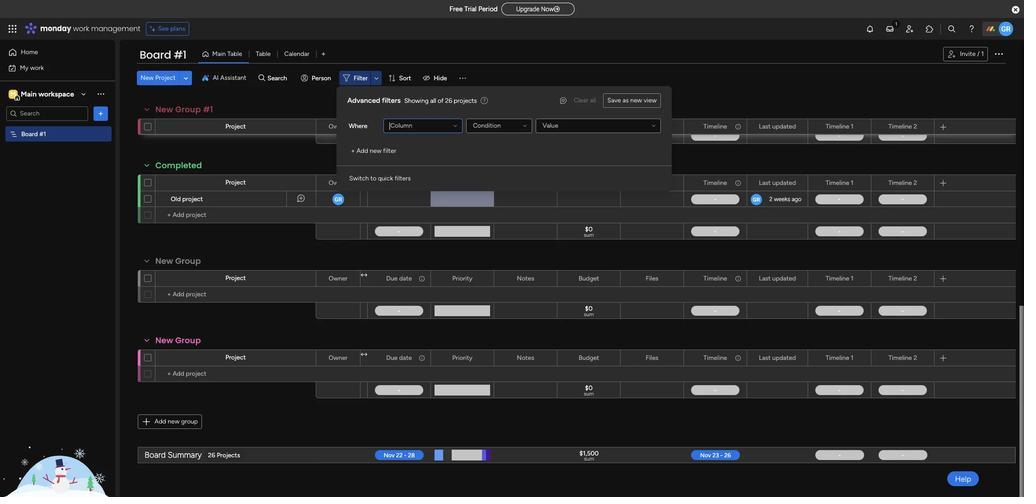 Task type: locate. For each thing, give the bounding box(es) containing it.
files
[[646, 123, 658, 130], [646, 275, 658, 283], [646, 354, 658, 362]]

last for 1st last updated field
[[759, 123, 771, 130]]

2 weeks ago
[[769, 196, 802, 203]]

#1 inside board #1 list box
[[39, 130, 46, 138]]

1 horizontal spatial board #1
[[140, 47, 186, 62]]

workspace selection element
[[9, 89, 75, 101]]

2 notes from the top
[[517, 275, 534, 283]]

owner for first owner field
[[329, 123, 348, 130]]

0 vertical spatial group
[[175, 104, 201, 115]]

save as new view
[[607, 97, 657, 104]]

timeline 2
[[888, 123, 917, 130], [888, 179, 917, 187], [888, 275, 917, 283], [888, 354, 917, 362]]

help button
[[947, 472, 979, 487]]

assistant
[[220, 74, 246, 82]]

New Group field
[[153, 256, 203, 267], [153, 335, 203, 347]]

group for owner
[[175, 256, 201, 267]]

column information image for timeline
[[735, 123, 742, 130]]

sum
[[584, 232, 594, 239], [584, 312, 594, 318], [584, 391, 594, 398], [584, 456, 594, 463]]

advanced
[[347, 96, 380, 105]]

2 new group from the top
[[155, 335, 201, 346]]

main inside main table button
[[212, 50, 226, 58]]

1 vertical spatial files
[[646, 275, 658, 283]]

4 due from the top
[[386, 354, 398, 362]]

1 vertical spatial v2 expand column image
[[361, 272, 367, 280]]

learn more image
[[481, 97, 488, 105]]

1 vertical spatial new
[[370, 147, 382, 155]]

due date for 1st due date field from the bottom of the page
[[386, 354, 412, 362]]

2 all from the left
[[430, 97, 436, 105]]

2 for 3rd timeline 2 field from the bottom
[[914, 179, 917, 187]]

1 vertical spatial notes
[[517, 275, 534, 283]]

0 vertical spatial 26
[[445, 97, 452, 105]]

1 vertical spatial priority
[[452, 275, 472, 283]]

table up assistant
[[227, 50, 242, 58]]

3 owner from the top
[[329, 275, 348, 283]]

4 timeline 1 field from the top
[[823, 353, 856, 363]]

1
[[981, 50, 984, 58], [851, 123, 853, 130], [851, 179, 853, 187], [851, 275, 853, 283], [851, 354, 853, 362]]

new inside new group #1 field
[[155, 104, 173, 115]]

0 vertical spatial notes field
[[515, 122, 537, 132]]

1 vertical spatial board
[[21, 130, 38, 138]]

project inside button
[[155, 74, 176, 82]]

#1 up angle down image
[[174, 47, 186, 62]]

1 date from the top
[[399, 123, 412, 130]]

board up new project
[[140, 47, 171, 62]]

1 vertical spatial column information image
[[418, 275, 426, 283]]

1 updated from the top
[[772, 123, 796, 130]]

4 due date field from the top
[[384, 353, 414, 363]]

workspace image
[[9, 89, 18, 99]]

4 timeline 2 from the top
[[888, 354, 917, 362]]

due date for second due date field from the bottom
[[386, 275, 412, 283]]

2 vertical spatial group
[[175, 335, 201, 346]]

1 due from the top
[[386, 123, 398, 130]]

1 vertical spatial main
[[21, 90, 37, 98]]

1 timeline 1 field from the top
[[823, 122, 856, 132]]

arrow down image
[[371, 73, 382, 84]]

timeline 2 for 3rd timeline 2 field from the bottom
[[888, 179, 917, 187]]

1 horizontal spatial main
[[212, 50, 226, 58]]

add left group
[[154, 418, 166, 426]]

2 group from the top
[[175, 256, 201, 267]]

1 v2 expand column image from the top
[[361, 120, 367, 128]]

1 vertical spatial add
[[154, 418, 166, 426]]

1 vertical spatial + add project text field
[[160, 369, 312, 380]]

2 budget field from the top
[[576, 353, 601, 363]]

2 owner from the top
[[329, 179, 348, 187]]

1 vertical spatial board #1
[[21, 130, 46, 138]]

home button
[[5, 45, 97, 60]]

26 projects
[[208, 452, 240, 460]]

select product image
[[8, 24, 17, 33]]

4 due date from the top
[[386, 354, 412, 362]]

1 inside invite / 1 button
[[981, 50, 984, 58]]

0 vertical spatial budget
[[579, 275, 599, 283]]

+ add new filter
[[351, 147, 396, 155]]

#1 inside board #1 field
[[174, 47, 186, 62]]

all right 'clear'
[[590, 97, 596, 104]]

2 vertical spatial $0 sum
[[584, 385, 594, 398]]

1 horizontal spatial all
[[590, 97, 596, 104]]

last
[[759, 123, 771, 130], [759, 179, 771, 187], [759, 275, 771, 283], [759, 354, 771, 362]]

work
[[73, 23, 89, 34], [30, 64, 44, 72]]

#1 down ai logo
[[203, 104, 213, 115]]

work right monday
[[73, 23, 89, 34]]

project for notes
[[225, 123, 246, 131]]

angle down image
[[184, 75, 188, 82]]

1 owner field from the top
[[326, 122, 350, 132]]

group
[[175, 104, 201, 115], [175, 256, 201, 267], [175, 335, 201, 346]]

2 horizontal spatial new
[[630, 97, 642, 104]]

0 horizontal spatial new
[[168, 418, 180, 426]]

0 horizontal spatial work
[[30, 64, 44, 72]]

2 vertical spatial priority field
[[450, 353, 475, 363]]

1 sum from the top
[[584, 232, 594, 239]]

0 vertical spatial #1
[[174, 47, 186, 62]]

2 timeline 2 from the top
[[888, 179, 917, 187]]

to
[[370, 175, 376, 183]]

0 horizontal spatial column information image
[[418, 275, 426, 283]]

filters right quick
[[395, 175, 411, 183]]

add right +
[[356, 147, 368, 155]]

0 vertical spatial files field
[[643, 122, 661, 132]]

main for main table
[[212, 50, 226, 58]]

1 vertical spatial budget
[[579, 354, 599, 362]]

option
[[0, 126, 115, 128]]

1 notes from the top
[[517, 123, 534, 130]]

1 vertical spatial 26
[[208, 452, 215, 460]]

quick
[[378, 175, 393, 183]]

0 horizontal spatial main
[[21, 90, 37, 98]]

v2 user feedback image
[[560, 96, 566, 105]]

3 $0 sum from the top
[[584, 385, 594, 398]]

1 vertical spatial filters
[[395, 175, 411, 183]]

4 owner from the top
[[329, 354, 348, 362]]

0 vertical spatial notes
[[517, 123, 534, 130]]

2 notes field from the top
[[515, 274, 537, 284]]

updated for first last updated field from the bottom
[[772, 354, 796, 362]]

2 vertical spatial notes field
[[515, 353, 537, 363]]

0 vertical spatial priority
[[452, 123, 472, 130]]

upgrade
[[516, 5, 540, 13]]

26 left projects
[[208, 452, 215, 460]]

Files field
[[643, 122, 661, 132], [643, 274, 661, 284], [643, 353, 661, 363]]

table button
[[249, 47, 277, 61]]

new group for due date
[[155, 335, 201, 346]]

clear all
[[574, 97, 596, 104]]

0 vertical spatial main
[[212, 50, 226, 58]]

filters inside button
[[395, 175, 411, 183]]

2 date from the top
[[399, 179, 412, 187]]

save as new view button
[[603, 94, 661, 108]]

2 vertical spatial board
[[145, 451, 166, 461]]

0 vertical spatial board
[[140, 47, 171, 62]]

2 budget from the top
[[579, 354, 599, 362]]

3 updated from the top
[[772, 275, 796, 283]]

1 budget from the top
[[579, 275, 599, 283]]

1 new group from the top
[[155, 256, 201, 267]]

1 horizontal spatial #1
[[174, 47, 186, 62]]

monday work management
[[40, 23, 140, 34]]

2 horizontal spatial #1
[[203, 104, 213, 115]]

main
[[212, 50, 226, 58], [21, 90, 37, 98]]

Timeline field
[[701, 122, 729, 132], [701, 178, 729, 188], [701, 274, 729, 284], [701, 353, 729, 363]]

calendar
[[284, 50, 309, 58]]

board #1 down search in workspace field
[[21, 130, 46, 138]]

showing
[[404, 97, 429, 105]]

1 vertical spatial work
[[30, 64, 44, 72]]

new left group
[[168, 418, 180, 426]]

last updated for second last updated field from the top of the page
[[759, 179, 796, 187]]

last updated for first last updated field from the bottom
[[759, 354, 796, 362]]

0 vertical spatial priority field
[[450, 122, 475, 132]]

2 new group field from the top
[[153, 335, 203, 347]]

0 horizontal spatial table
[[227, 50, 242, 58]]

3 timeline field from the top
[[701, 274, 729, 284]]

0 horizontal spatial board #1
[[21, 130, 46, 138]]

new
[[140, 74, 154, 82], [155, 104, 173, 115], [155, 256, 173, 267], [155, 335, 173, 346]]

date
[[399, 123, 412, 130], [399, 179, 412, 187], [399, 275, 412, 283], [399, 354, 412, 362]]

1 vertical spatial new group
[[155, 335, 201, 346]]

2 updated from the top
[[772, 179, 796, 187]]

#1
[[174, 47, 186, 62], [203, 104, 213, 115], [39, 130, 46, 138]]

+
[[351, 147, 355, 155]]

main inside workspace selection element
[[21, 90, 37, 98]]

26
[[445, 97, 452, 105], [208, 452, 215, 460]]

1 timeline 2 from the top
[[888, 123, 917, 130]]

1 horizontal spatial new
[[370, 147, 382, 155]]

home
[[21, 48, 38, 56]]

1 files from the top
[[646, 123, 658, 130]]

see
[[158, 25, 169, 33]]

Priority field
[[450, 122, 475, 132], [450, 274, 475, 284], [450, 353, 475, 363]]

3 group from the top
[[175, 335, 201, 346]]

3 last updated field from the top
[[757, 274, 798, 284]]

new for due date
[[155, 335, 173, 346]]

sort button
[[385, 71, 417, 85]]

2 vertical spatial v2 expand column image
[[361, 351, 367, 359]]

inbox image
[[885, 24, 894, 33]]

$0 sum
[[584, 226, 594, 239], [584, 305, 594, 318], [584, 385, 594, 398]]

1 vertical spatial files field
[[643, 274, 661, 284]]

old project
[[171, 196, 203, 203]]

0 vertical spatial v2 expand column image
[[361, 120, 367, 128]]

0 horizontal spatial add
[[154, 418, 166, 426]]

1 vertical spatial priority field
[[450, 274, 475, 284]]

options image
[[993, 48, 1004, 59], [671, 119, 677, 134], [734, 119, 740, 134], [795, 119, 801, 134], [671, 175, 677, 191], [347, 271, 354, 287], [418, 271, 424, 287], [734, 271, 740, 287], [795, 271, 801, 287], [347, 351, 354, 366], [734, 351, 740, 366]]

board #1 up new project
[[140, 47, 186, 62]]

Budget field
[[576, 274, 601, 284], [576, 353, 601, 363]]

project
[[155, 74, 176, 82], [225, 123, 246, 131], [225, 179, 246, 187], [225, 275, 246, 282], [225, 354, 246, 362]]

1 vertical spatial $0 sum
[[584, 305, 594, 318]]

1 group from the top
[[175, 104, 201, 115]]

0 vertical spatial new group field
[[153, 256, 203, 267]]

priority
[[452, 123, 472, 130], [452, 275, 472, 283], [452, 354, 472, 362]]

3 date from the top
[[399, 275, 412, 283]]

v2 expand column image
[[361, 120, 367, 128], [361, 272, 367, 280], [361, 351, 367, 359]]

greg robinson image
[[999, 22, 1013, 36]]

main up ai
[[212, 50, 226, 58]]

3 timeline 2 field from the top
[[886, 274, 919, 284]]

2 timeline 1 field from the top
[[823, 178, 856, 188]]

column information image
[[418, 123, 426, 130], [735, 180, 742, 187], [735, 275, 742, 283], [418, 355, 426, 362], [735, 355, 742, 362]]

0 vertical spatial new
[[630, 97, 642, 104]]

0 vertical spatial new group
[[155, 256, 201, 267]]

$0
[[585, 130, 593, 138], [585, 226, 593, 234], [585, 305, 593, 313], [585, 385, 593, 393]]

new right as
[[630, 97, 642, 104]]

filters down the sort popup button
[[382, 96, 401, 105]]

workspace options image
[[96, 90, 105, 99]]

4 last from the top
[[759, 354, 771, 362]]

1 horizontal spatial column information image
[[735, 123, 742, 130]]

0 horizontal spatial all
[[430, 97, 436, 105]]

dapulse addbtn image
[[647, 199, 649, 202]]

add
[[356, 147, 368, 155], [154, 418, 166, 426]]

2 timeline 1 from the top
[[826, 179, 853, 187]]

2 timeline field from the top
[[701, 178, 729, 188]]

4 owner field from the top
[[326, 353, 350, 363]]

1 horizontal spatial table
[[256, 50, 271, 58]]

1 last updated from the top
[[759, 123, 796, 130]]

due for second due date field
[[386, 179, 398, 187]]

new left filter
[[370, 147, 382, 155]]

0 vertical spatial work
[[73, 23, 89, 34]]

board inside list box
[[21, 130, 38, 138]]

1 table from the left
[[227, 50, 242, 58]]

1 vertical spatial budget field
[[576, 353, 601, 363]]

2 table from the left
[[256, 50, 271, 58]]

2 $0 from the top
[[585, 226, 593, 234]]

2 vertical spatial notes
[[517, 354, 534, 362]]

0 vertical spatial board #1
[[140, 47, 186, 62]]

owner for second owner field from the top of the page
[[329, 179, 348, 187]]

work inside button
[[30, 64, 44, 72]]

monday
[[40, 23, 71, 34]]

trial
[[464, 5, 477, 13]]

Timeline 1 field
[[823, 122, 856, 132], [823, 178, 856, 188], [823, 274, 856, 284], [823, 353, 856, 363]]

group
[[181, 418, 198, 426]]

1 vertical spatial group
[[175, 256, 201, 267]]

timeline 1
[[826, 123, 853, 130], [826, 179, 853, 187], [826, 275, 853, 283], [826, 354, 853, 362]]

2 last from the top
[[759, 179, 771, 187]]

2
[[914, 123, 917, 130], [914, 179, 917, 187], [769, 196, 773, 203], [914, 275, 917, 283], [914, 354, 917, 362]]

0 vertical spatial files
[[646, 123, 658, 130]]

new inside new project button
[[140, 74, 154, 82]]

+ Add project text field
[[160, 210, 312, 221], [160, 369, 312, 380]]

1 new group field from the top
[[153, 256, 203, 267]]

4 sum from the top
[[584, 456, 594, 463]]

1 due date field from the top
[[384, 122, 414, 132]]

filters
[[382, 96, 401, 105], [395, 175, 411, 183]]

1 last updated field from the top
[[757, 122, 798, 132]]

work right my
[[30, 64, 44, 72]]

Last updated field
[[757, 122, 798, 132], [757, 178, 798, 188], [757, 274, 798, 284], [757, 353, 798, 363]]

1 vertical spatial #1
[[203, 104, 213, 115]]

1 due date from the top
[[386, 123, 412, 130]]

26 right of
[[445, 97, 452, 105]]

owner
[[329, 123, 348, 130], [329, 179, 348, 187], [329, 275, 348, 283], [329, 354, 348, 362]]

2 vertical spatial files
[[646, 354, 658, 362]]

board left the summary
[[145, 451, 166, 461]]

Completed field
[[153, 160, 204, 172]]

0 vertical spatial $0 sum
[[584, 226, 594, 239]]

1 vertical spatial new group field
[[153, 335, 203, 347]]

last for second last updated field from the top of the page
[[759, 179, 771, 187]]

due
[[386, 123, 398, 130], [386, 179, 398, 187], [386, 275, 398, 283], [386, 354, 398, 362]]

all left of
[[430, 97, 436, 105]]

1 horizontal spatial 26
[[445, 97, 452, 105]]

timeline 2 for fourth timeline 2 field from the bottom
[[888, 123, 917, 130]]

2 vertical spatial files field
[[643, 353, 661, 363]]

see plans
[[158, 25, 185, 33]]

4 date from the top
[[399, 354, 412, 362]]

notes for second notes field from the top of the page
[[517, 275, 534, 283]]

2 last updated from the top
[[759, 179, 796, 187]]

Due date field
[[384, 122, 414, 132], [384, 178, 414, 188], [384, 274, 414, 284], [384, 353, 414, 363]]

period
[[478, 5, 498, 13]]

ai assistant
[[213, 74, 246, 82]]

invite
[[960, 50, 976, 58]]

switch
[[349, 175, 369, 183]]

calendar button
[[277, 47, 316, 61]]

2 priority from the top
[[452, 275, 472, 283]]

3 owner field from the top
[[326, 274, 350, 284]]

1 horizontal spatial add
[[356, 147, 368, 155]]

search everything image
[[947, 24, 956, 33]]

0 horizontal spatial #1
[[39, 130, 46, 138]]

table up 'v2 search' image
[[256, 50, 271, 58]]

options image
[[96, 109, 105, 118], [734, 175, 740, 191], [795, 175, 801, 191], [608, 271, 614, 287], [418, 351, 424, 366], [795, 351, 801, 366]]

table
[[227, 50, 242, 58], [256, 50, 271, 58]]

ai
[[213, 74, 219, 82]]

4 last updated from the top
[[759, 354, 796, 362]]

3 files from the top
[[646, 354, 658, 362]]

budget
[[579, 275, 599, 283], [579, 354, 599, 362]]

2 due date from the top
[[386, 179, 412, 187]]

updated
[[772, 123, 796, 130], [772, 179, 796, 187], [772, 275, 796, 283], [772, 354, 796, 362]]

board down search in workspace field
[[21, 130, 38, 138]]

add view image
[[322, 51, 325, 58]]

2 due from the top
[[386, 179, 398, 187]]

main right workspace 'image'
[[21, 90, 37, 98]]

1 $0 from the top
[[585, 130, 593, 138]]

summary
[[168, 451, 202, 461]]

person
[[312, 74, 331, 82]]

ago
[[792, 196, 802, 203]]

0 vertical spatial + add project text field
[[160, 210, 312, 221]]

lottie animation element
[[0, 407, 115, 498]]

0 vertical spatial column information image
[[735, 123, 742, 130]]

group inside field
[[175, 104, 201, 115]]

1 last from the top
[[759, 123, 771, 130]]

3 timeline 2 from the top
[[888, 275, 917, 283]]

1 owner from the top
[[329, 123, 348, 130]]

board
[[140, 47, 171, 62], [21, 130, 38, 138], [145, 451, 166, 461]]

2 for fourth timeline 2 field from the bottom
[[914, 123, 917, 130]]

due for second due date field from the bottom
[[386, 275, 398, 283]]

due for fourth due date field from the bottom
[[386, 123, 398, 130]]

column information image
[[735, 123, 742, 130], [418, 275, 426, 283]]

2 vertical spatial priority
[[452, 354, 472, 362]]

my work
[[20, 64, 44, 72]]

board summary
[[145, 451, 202, 461]]

last for 2nd last updated field from the bottom of the page
[[759, 275, 771, 283]]

1 all from the left
[[590, 97, 596, 104]]

$1,500 sum
[[579, 450, 599, 463]]

#1 inside new group #1 field
[[203, 104, 213, 115]]

0 vertical spatial budget field
[[576, 274, 601, 284]]

new
[[630, 97, 642, 104], [370, 147, 382, 155], [168, 418, 180, 426]]

1 vertical spatial notes field
[[515, 274, 537, 284]]

#1 down search in workspace field
[[39, 130, 46, 138]]

Notes field
[[515, 122, 537, 132], [515, 274, 537, 284], [515, 353, 537, 363]]

2 vertical spatial #1
[[39, 130, 46, 138]]

menu image
[[458, 74, 467, 83]]

1 horizontal spatial work
[[73, 23, 89, 34]]

new group field for owner
[[153, 256, 203, 267]]

Timeline 2 field
[[886, 122, 919, 132], [886, 178, 919, 188], [886, 274, 919, 284], [886, 353, 919, 363]]

4 timeline 1 from the top
[[826, 354, 853, 362]]

3 priority from the top
[[452, 354, 472, 362]]

all
[[590, 97, 596, 104], [430, 97, 436, 105]]

Owner field
[[326, 122, 350, 132], [326, 178, 350, 188], [326, 274, 350, 284], [326, 353, 350, 363]]

owner for 2nd owner field from the bottom of the page
[[329, 275, 348, 283]]



Task type: vqa. For each thing, say whether or not it's contained in the screenshot.
Workspace selection element
yes



Task type: describe. For each thing, give the bounding box(es) containing it.
projects
[[217, 452, 240, 460]]

owner for 4th owner field
[[329, 354, 348, 362]]

main table button
[[198, 47, 249, 61]]

3 sum from the top
[[584, 391, 594, 398]]

where
[[349, 122, 367, 130]]

filter
[[354, 74, 368, 82]]

1 notes field from the top
[[515, 122, 537, 132]]

4 timeline field from the top
[[701, 353, 729, 363]]

3 due date field from the top
[[384, 274, 414, 284]]

date for fourth due date field from the bottom
[[399, 123, 412, 130]]

1 image
[[892, 19, 900, 29]]

board #1 list box
[[0, 125, 115, 264]]

budget for second budget field from the top
[[579, 354, 599, 362]]

3 timeline 1 field from the top
[[823, 274, 856, 284]]

new group #1
[[155, 104, 213, 115]]

2 files field from the top
[[643, 274, 661, 284]]

see plans button
[[146, 22, 189, 36]]

clear all button
[[570, 94, 600, 108]]

2 due date field from the top
[[384, 178, 414, 188]]

main workspace
[[21, 90, 74, 98]]

dapulse close image
[[1012, 5, 1020, 14]]

last updated for 1st last updated field
[[759, 123, 796, 130]]

3 notes field from the top
[[515, 353, 537, 363]]

my work button
[[5, 61, 97, 75]]

add new group
[[154, 418, 198, 426]]

free trial period
[[449, 5, 498, 13]]

0 vertical spatial add
[[356, 147, 368, 155]]

due for 1st due date field from the bottom of the page
[[386, 354, 398, 362]]

2 timeline 2 field from the top
[[886, 178, 919, 188]]

3 $0 from the top
[[585, 305, 593, 313]]

+ add new filter button
[[347, 144, 400, 159]]

Search in workspace field
[[19, 108, 75, 119]]

now
[[541, 5, 554, 13]]

work for my
[[30, 64, 44, 72]]

invite members image
[[905, 24, 914, 33]]

2 for 4th timeline 2 field from the top of the page
[[914, 354, 917, 362]]

new for notes
[[155, 104, 173, 115]]

New Group #1 field
[[153, 104, 215, 116]]

notes for third notes field from the top of the page
[[517, 354, 534, 362]]

group for notes
[[175, 104, 201, 115]]

of
[[438, 97, 444, 105]]

ai assistant button
[[198, 71, 250, 85]]

0 horizontal spatial 26
[[208, 452, 215, 460]]

completed
[[155, 160, 202, 171]]

2 v2 expand column image from the top
[[361, 272, 367, 280]]

new group for owner
[[155, 256, 201, 267]]

due date for second due date field
[[386, 179, 412, 187]]

new for owner
[[155, 256, 173, 267]]

3 timeline 1 from the top
[[826, 275, 853, 283]]

timeline 2 for 4th timeline 2 field from the top of the page
[[888, 354, 917, 362]]

budget for second budget field from the bottom of the page
[[579, 275, 599, 283]]

2 + add project text field from the top
[[160, 369, 312, 380]]

date for second due date field from the bottom
[[399, 275, 412, 283]]

ai logo image
[[202, 75, 209, 82]]

2 sum from the top
[[584, 312, 594, 318]]

due date for fourth due date field from the bottom
[[386, 123, 412, 130]]

1 budget field from the top
[[576, 274, 601, 284]]

notifications image
[[866, 24, 875, 33]]

updated for 1st last updated field
[[772, 123, 796, 130]]

new project button
[[137, 71, 179, 85]]

project for owner
[[225, 275, 246, 282]]

upgrade now link
[[501, 3, 575, 15]]

1 + add project text field from the top
[[160, 210, 312, 221]]

lottie animation image
[[0, 407, 115, 498]]

2 files from the top
[[646, 275, 658, 283]]

notes for third notes field from the bottom of the page
[[517, 123, 534, 130]]

26 inside advanced filters showing all of 26 projects
[[445, 97, 452, 105]]

1 timeline 2 field from the top
[[886, 122, 919, 132]]

new for filter
[[370, 147, 382, 155]]

filter button
[[339, 71, 382, 85]]

invite / 1 button
[[943, 47, 988, 61]]

as
[[623, 97, 629, 104]]

group for due date
[[175, 335, 201, 346]]

column information image for due date
[[418, 275, 426, 283]]

1 priority field from the top
[[450, 122, 475, 132]]

table inside main table button
[[227, 50, 242, 58]]

help
[[955, 475, 971, 484]]

timeline 2 for third timeline 2 field from the top
[[888, 275, 917, 283]]

value
[[543, 122, 558, 130]]

no file image
[[648, 194, 656, 205]]

main for main workspace
[[21, 90, 37, 98]]

person button
[[297, 71, 336, 85]]

2 $0 sum from the top
[[584, 305, 594, 318]]

view
[[644, 97, 657, 104]]

work for monday
[[73, 23, 89, 34]]

Board #1 field
[[137, 47, 189, 63]]

4 timeline 2 field from the top
[[886, 353, 919, 363]]

main table
[[212, 50, 242, 58]]

board #1 inside board #1 field
[[140, 47, 186, 62]]

2 priority field from the top
[[450, 274, 475, 284]]

v2 expand column image
[[361, 176, 367, 184]]

all inside advanced filters showing all of 26 projects
[[430, 97, 436, 105]]

$1,500
[[579, 450, 599, 458]]

new for view
[[630, 97, 642, 104]]

board inside field
[[140, 47, 171, 62]]

1 priority from the top
[[452, 123, 472, 130]]

condition
[[473, 122, 501, 130]]

old
[[171, 196, 181, 203]]

new project
[[140, 74, 176, 82]]

0 vertical spatial filters
[[382, 96, 401, 105]]

table inside the table button
[[256, 50, 271, 58]]

+ Add project text field
[[160, 290, 312, 300]]

save
[[607, 97, 621, 104]]

/
[[977, 50, 980, 58]]

clear
[[574, 97, 588, 104]]

1 timeline 1 from the top
[[826, 123, 853, 130]]

4 $0 from the top
[[585, 385, 593, 393]]

sort
[[399, 74, 411, 82]]

invite / 1
[[960, 50, 984, 58]]

upgrade now
[[516, 5, 554, 13]]

filter
[[383, 147, 396, 155]]

help image
[[967, 24, 976, 33]]

weeks
[[774, 196, 790, 203]]

column
[[390, 122, 412, 130]]

2 owner field from the top
[[326, 178, 350, 188]]

date for second due date field
[[399, 179, 412, 187]]

new group field for due date
[[153, 335, 203, 347]]

3 v2 expand column image from the top
[[361, 351, 367, 359]]

last updated for 2nd last updated field from the bottom of the page
[[759, 275, 796, 283]]

2 vertical spatial new
[[168, 418, 180, 426]]

my
[[20, 64, 29, 72]]

1 files field from the top
[[643, 122, 661, 132]]

2 last updated field from the top
[[757, 178, 798, 188]]

sum inside $1,500 sum
[[584, 456, 594, 463]]

advanced filters showing all of 26 projects
[[347, 96, 477, 105]]

plans
[[170, 25, 185, 33]]

apps image
[[925, 24, 934, 33]]

project for due date
[[225, 354, 246, 362]]

3 files field from the top
[[643, 353, 661, 363]]

1 $0 sum from the top
[[584, 226, 594, 239]]

switch to quick filters
[[349, 175, 411, 183]]

board #1 inside board #1 list box
[[21, 130, 46, 138]]

3 priority field from the top
[[450, 353, 475, 363]]

m
[[10, 90, 16, 98]]

project
[[182, 196, 203, 203]]

v2 search image
[[259, 73, 265, 83]]

dapulse rightstroke image
[[554, 6, 560, 13]]

hide
[[434, 74, 447, 82]]

free
[[449, 5, 463, 13]]

hide button
[[419, 71, 453, 85]]

Search field
[[265, 72, 292, 84]]

management
[[91, 23, 140, 34]]

switch to quick filters button
[[346, 172, 414, 186]]

4 last updated field from the top
[[757, 353, 798, 363]]

1 timeline field from the top
[[701, 122, 729, 132]]

add new group button
[[138, 415, 202, 430]]

date for 1st due date field from the bottom of the page
[[399, 354, 412, 362]]

all inside button
[[590, 97, 596, 104]]

updated for 2nd last updated field from the bottom of the page
[[772, 275, 796, 283]]

last for first last updated field from the bottom
[[759, 354, 771, 362]]

2 for third timeline 2 field from the top
[[914, 275, 917, 283]]

projects
[[454, 97, 477, 105]]

workspace
[[38, 90, 74, 98]]

updated for second last updated field from the top of the page
[[772, 179, 796, 187]]



